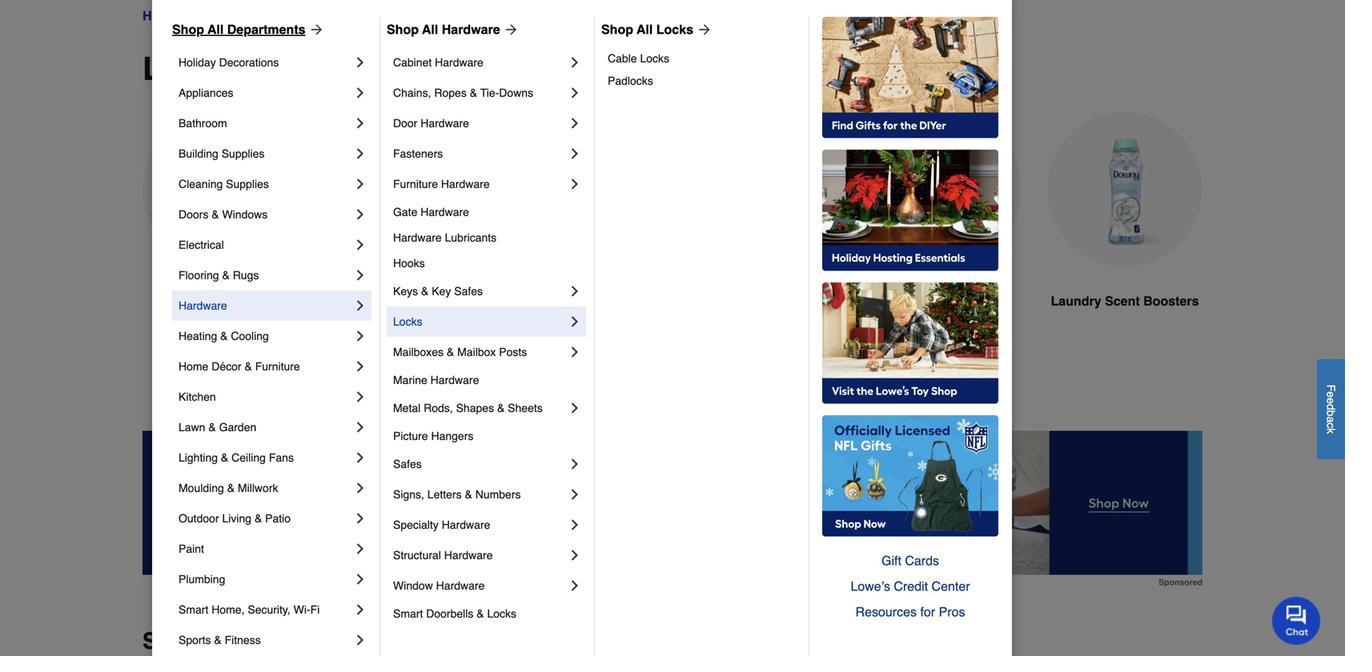 Task type: describe. For each thing, give the bounding box(es) containing it.
hardware for furniture hardware
[[441, 178, 490, 191]]

sports & fitness
[[179, 634, 261, 647]]

cards
[[905, 554, 939, 569]]

keys & key safes link
[[393, 276, 567, 307]]

signs, letters & numbers link
[[393, 480, 567, 510]]

boosters
[[1144, 294, 1199, 309]]

electrical
[[179, 239, 224, 251]]

white bottle of shout stain remover. image
[[504, 112, 660, 267]]

moulding & millwork
[[179, 482, 278, 495]]

softeners
[[393, 294, 452, 309]]

laundry for the green container of gain laundry detergent. image
[[163, 294, 214, 309]]

fi
[[310, 604, 320, 617]]

& left 'key'
[[421, 285, 429, 298]]

cable locks
[[608, 52, 669, 65]]

holiday
[[179, 56, 216, 69]]

& left cooling
[[220, 330, 228, 343]]

all for locks
[[637, 22, 653, 37]]

smart doorbells & locks
[[393, 608, 517, 621]]

& left 'millwork'
[[227, 482, 235, 495]]

laundry detergent link
[[143, 112, 298, 350]]

living
[[222, 513, 251, 525]]

specialty hardware link
[[393, 510, 567, 541]]

all for departments
[[208, 22, 224, 37]]

specialty hardware
[[393, 519, 490, 532]]

0 vertical spatial furniture
[[393, 178, 438, 191]]

picture
[[393, 430, 428, 443]]

door hardware link
[[393, 108, 567, 139]]

for
[[920, 605, 935, 620]]

hardware down flooring
[[179, 299, 227, 312]]

& left patio
[[255, 513, 262, 525]]

& right décor
[[245, 360, 252, 373]]

holiday decorations
[[179, 56, 279, 69]]

k
[[1325, 429, 1338, 434]]

mailbox
[[457, 346, 496, 359]]

hardware up cabinet hardware link
[[442, 22, 500, 37]]

blue spray bottle of febreze fabric freshener. image
[[866, 112, 1022, 267]]

supplies for the topmost cleaning supplies link
[[250, 8, 303, 23]]

& inside 'link'
[[497, 402, 505, 415]]

laundry for white bottle of shout stain remover. image
[[507, 294, 557, 309]]

chevron right image for hardware
[[352, 298, 368, 314]]

chevron right image for safes
[[567, 456, 583, 472]]

washing machine cleaners link
[[685, 112, 841, 369]]

& left tie-
[[470, 86, 477, 99]]

cleaning for bottom cleaning supplies link
[[179, 178, 223, 191]]

shop all locks link
[[601, 20, 713, 39]]

outdoor living & patio
[[179, 513, 291, 525]]

smart for smart doorbells & locks
[[393, 608, 423, 621]]

cleaning supplies for bottom cleaning supplies link
[[179, 178, 269, 191]]

chevron right image for building supplies
[[352, 146, 368, 162]]

chevron right image for paint
[[352, 541, 368, 557]]

building
[[179, 147, 218, 160]]

gate
[[393, 206, 417, 219]]

1 vertical spatial cleaning supplies link
[[179, 169, 352, 199]]

doors & windows link
[[179, 199, 352, 230]]

building supplies link
[[179, 139, 352, 169]]

letters
[[427, 488, 462, 501]]

departments
[[227, 22, 306, 37]]

laundry stain removers link
[[504, 112, 660, 350]]

kitchen
[[179, 391, 216, 404]]

all for hardware
[[422, 22, 438, 37]]

plumbing
[[179, 573, 225, 586]]

chevron right image for heating & cooling
[[352, 328, 368, 344]]

& right letters
[[465, 488, 472, 501]]

2 e from the top
[[1325, 398, 1338, 404]]

smart home, security, wi-fi
[[179, 604, 320, 617]]

fasteners link
[[393, 139, 567, 169]]

hardware for specialty hardware
[[442, 519, 490, 532]]

cabinet hardware link
[[393, 47, 567, 78]]

shop all departments link
[[172, 20, 325, 39]]

gift cards
[[882, 554, 939, 569]]

machine
[[766, 294, 817, 309]]

shop for shop all hardware
[[387, 22, 419, 37]]

hardware for door hardware
[[421, 117, 469, 130]]

shop all departments
[[172, 22, 306, 37]]

washing machine cleaners
[[709, 294, 817, 328]]

advertisement region
[[143, 431, 1203, 587]]

chevron right image for structural hardware
[[567, 548, 583, 564]]

a
[[1325, 417, 1338, 423]]

& right doors
[[212, 208, 219, 221]]

shop all hardware
[[387, 22, 500, 37]]

chevron right image for chains, ropes & tie-downs
[[567, 85, 583, 101]]

moulding
[[179, 482, 224, 495]]

pros
[[939, 605, 965, 620]]

smart doorbells & locks link
[[393, 601, 583, 627]]

chevron right image for lawn & garden
[[352, 420, 368, 436]]

cable locks link
[[608, 47, 798, 70]]

f
[[1325, 385, 1338, 392]]

laundry for bottle of downy laundry scent booster. image
[[1051, 294, 1102, 309]]

fans
[[269, 452, 294, 464]]

green container of gain laundry detergent. image
[[143, 112, 298, 267]]

security,
[[248, 604, 291, 617]]

holiday hosting essentials. image
[[822, 150, 999, 271]]

hardware for window hardware
[[436, 580, 485, 593]]

kitchen link
[[179, 382, 352, 412]]

f e e d b a c k
[[1325, 385, 1338, 434]]

chevron right image for door hardware
[[567, 115, 583, 131]]

chevron right image for fasteners
[[567, 146, 583, 162]]

marine
[[393, 374, 427, 387]]

find gifts for the diyer. image
[[822, 17, 999, 139]]

lowe's credit center link
[[822, 574, 999, 600]]

home for home
[[143, 8, 178, 23]]

hooks link
[[393, 251, 583, 276]]

plumbing link
[[179, 565, 352, 595]]

cable
[[608, 52, 637, 65]]

chevron right image for lighting & ceiling fans
[[352, 450, 368, 466]]

hardware for cabinet hardware
[[435, 56, 484, 69]]

rods,
[[424, 402, 453, 415]]

chevron right image for plumbing
[[352, 572, 368, 588]]

shop all locks
[[601, 22, 693, 37]]

paint link
[[179, 534, 352, 565]]

chevron right image for appliances
[[352, 85, 368, 101]]

numbers
[[475, 488, 521, 501]]

laundry stain removers
[[507, 294, 658, 309]]

picture hangers link
[[393, 424, 583, 449]]

chevron right image for metal rods, shapes & sheets
[[567, 400, 583, 416]]

chevron right image for cabinet hardware
[[567, 54, 583, 70]]

chevron right image for kitchen
[[352, 389, 368, 405]]

wi-
[[294, 604, 310, 617]]

locks link
[[393, 307, 567, 337]]

outdoor living & patio link
[[179, 504, 352, 534]]

& inside "link"
[[477, 608, 484, 621]]

paint
[[179, 543, 204, 556]]

hardware lubricants link
[[393, 225, 583, 251]]

laundry scent boosters
[[1051, 294, 1199, 309]]

fresheners
[[931, 294, 1000, 309]]

hardware for gate hardware
[[421, 206, 469, 219]]

bathroom
[[179, 117, 227, 130]]

hangers
[[431, 430, 474, 443]]

cleaning for the topmost cleaning supplies link
[[192, 8, 246, 23]]

locks inside "locks" link
[[393, 316, 422, 328]]

gate hardware link
[[393, 199, 583, 225]]



Task type: locate. For each thing, give the bounding box(es) containing it.
0 horizontal spatial smart
[[179, 604, 208, 617]]

hardware up window hardware link
[[444, 549, 493, 562]]

laundry supplies down the departments
[[143, 50, 411, 87]]

chevron right image for holiday decorations
[[352, 54, 368, 70]]

shapes
[[456, 402, 494, 415]]

locks down window hardware link
[[487, 608, 517, 621]]

fitness
[[225, 634, 261, 647]]

chevron right image for cleaning supplies
[[352, 176, 368, 192]]

& left the rugs
[[222, 269, 230, 282]]

2 horizontal spatial shop
[[601, 22, 633, 37]]

chevron right image for flooring & rugs
[[352, 267, 368, 283]]

1 vertical spatial cleaning
[[179, 178, 223, 191]]

chevron right image for outdoor living & patio
[[352, 511, 368, 527]]

lawn
[[179, 421, 205, 434]]

chevron right image for sports & fitness
[[352, 633, 368, 649]]

heating
[[179, 330, 217, 343]]

1 vertical spatial safes
[[393, 458, 422, 471]]

smart inside "link"
[[393, 608, 423, 621]]

cleaning supplies link up the "windows"
[[179, 169, 352, 199]]

laundry down flooring
[[163, 294, 214, 309]]

chevron right image for window hardware
[[567, 578, 583, 594]]

supplies up the "windows"
[[226, 178, 269, 191]]

signs,
[[393, 488, 424, 501]]

windows
[[222, 208, 268, 221]]

furniture up gate
[[393, 178, 438, 191]]

heating & cooling
[[179, 330, 269, 343]]

smart
[[179, 604, 208, 617], [393, 608, 423, 621]]

arrow right image for shop all hardware
[[500, 22, 519, 38]]

chevron right image for bathroom
[[352, 115, 368, 131]]

fabric for fabric fresheners
[[889, 294, 927, 309]]

keys & key safes
[[393, 285, 483, 298]]

hardware up smart doorbells & locks
[[436, 580, 485, 593]]

1 horizontal spatial shop
[[387, 22, 419, 37]]

fabric left keys
[[351, 294, 389, 309]]

hardware up hooks
[[393, 231, 442, 244]]

shop inside shop all departments link
[[172, 22, 204, 37]]

0 horizontal spatial shop
[[172, 22, 204, 37]]

building supplies
[[179, 147, 265, 160]]

chevron right image for keys & key safes
[[567, 283, 583, 299]]

hardware down signs, letters & numbers
[[442, 519, 490, 532]]

2 horizontal spatial all
[[637, 22, 653, 37]]

supplies for building supplies link
[[222, 147, 265, 160]]

1 horizontal spatial home
[[179, 360, 208, 373]]

shop for shop all departments
[[172, 22, 204, 37]]

1 horizontal spatial furniture
[[393, 178, 438, 191]]

2 horizontal spatial arrow right image
[[693, 22, 713, 38]]

lighting & ceiling fans
[[179, 452, 294, 464]]

fabric for fabric softeners
[[351, 294, 389, 309]]

cleaning supplies for the topmost cleaning supplies link
[[192, 8, 303, 23]]

& left sheets
[[497, 402, 505, 415]]

arrow right image for shop all locks
[[693, 22, 713, 38]]

door
[[393, 117, 417, 130]]

locks inside shop all locks link
[[656, 22, 693, 37]]

cleaning supplies up decorations
[[192, 8, 303, 23]]

holiday decorations link
[[179, 47, 352, 78]]

locks up cable locks link
[[656, 22, 693, 37]]

supplies for laundry supplies link
[[367, 8, 416, 23]]

2 shop from the left
[[387, 22, 419, 37]]

chevron right image for smart home, security, wi-fi
[[352, 602, 368, 618]]

supplies down bathroom link
[[222, 147, 265, 160]]

shop inside shop all hardware link
[[387, 22, 419, 37]]

cleaning supplies link up decorations
[[192, 6, 303, 26]]

garden
[[219, 421, 256, 434]]

arrow right image up cable locks link
[[693, 22, 713, 38]]

smart home, security, wi-fi link
[[179, 595, 352, 625]]

0 horizontal spatial arrow right image
[[306, 22, 325, 38]]

locks down fabric softeners on the left
[[393, 316, 422, 328]]

chevron right image for signs, letters & numbers
[[567, 487, 583, 503]]

cleaning supplies link
[[192, 6, 303, 26], [179, 169, 352, 199]]

1 vertical spatial furniture
[[255, 360, 300, 373]]

hardware down the fasteners link
[[441, 178, 490, 191]]

signs, letters & numbers
[[393, 488, 521, 501]]

2 fabric from the left
[[889, 294, 927, 309]]

fabric left fresheners
[[889, 294, 927, 309]]

laundry supplies up cabinet
[[317, 8, 416, 23]]

chevron right image for electrical
[[352, 237, 368, 253]]

& right lawn
[[208, 421, 216, 434]]

appliances
[[179, 86, 233, 99]]

shop inside shop all locks link
[[601, 22, 633, 37]]

arrow right image for shop all departments
[[306, 22, 325, 38]]

cleaning supplies up doors & windows
[[179, 178, 269, 191]]

lawn & garden
[[179, 421, 256, 434]]

lighting
[[179, 452, 218, 464]]

tie-
[[480, 86, 499, 99]]

all up "cable locks"
[[637, 22, 653, 37]]

fabric fresheners
[[889, 294, 1000, 309]]

appliances link
[[179, 78, 352, 108]]

blue bottle of downy fabric softener. image
[[324, 112, 479, 267]]

shop
[[172, 22, 204, 37], [387, 22, 419, 37], [601, 22, 633, 37]]

orange box of tide washing machine cleaner. image
[[685, 112, 841, 267]]

laundry
[[317, 8, 364, 23], [143, 50, 269, 87], [163, 294, 214, 309], [507, 294, 557, 309], [1051, 294, 1102, 309]]

all up 'cabinet hardware'
[[422, 22, 438, 37]]

picture hangers
[[393, 430, 474, 443]]

0 horizontal spatial fabric
[[351, 294, 389, 309]]

hardware up chains, ropes & tie-downs
[[435, 56, 484, 69]]

structural hardware link
[[393, 541, 567, 571]]

mailboxes & mailbox posts
[[393, 346, 527, 359]]

décor
[[212, 360, 242, 373]]

shop up cable
[[601, 22, 633, 37]]

resources for pros link
[[822, 600, 999, 625]]

0 horizontal spatial furniture
[[255, 360, 300, 373]]

1 fabric from the left
[[351, 294, 389, 309]]

chevron right image for specialty hardware
[[567, 517, 583, 533]]

by
[[205, 629, 231, 655]]

laundry supplies link
[[317, 6, 416, 26]]

locks inside smart doorbells & locks "link"
[[487, 608, 517, 621]]

home inside home décor & furniture link
[[179, 360, 208, 373]]

chevron right image for locks
[[567, 314, 583, 330]]

sports & fitness link
[[179, 625, 352, 656]]

washing
[[709, 294, 762, 309]]

safes
[[454, 285, 483, 298], [393, 458, 422, 471]]

shop for shop all locks
[[601, 22, 633, 37]]

arrow right image inside shop all hardware link
[[500, 22, 519, 38]]

1 horizontal spatial safes
[[454, 285, 483, 298]]

0 horizontal spatial safes
[[393, 458, 422, 471]]

e up b
[[1325, 398, 1338, 404]]

hardware down the ropes
[[421, 117, 469, 130]]

locks inside cable locks link
[[640, 52, 669, 65]]

1 all from the left
[[208, 22, 224, 37]]

smart inside 'link'
[[179, 604, 208, 617]]

key
[[432, 285, 451, 298]]

2 all from the left
[[422, 22, 438, 37]]

sheets
[[508, 402, 543, 415]]

laundry right the departments
[[317, 8, 364, 23]]

decorations
[[219, 56, 279, 69]]

arrow right image inside shop all departments link
[[306, 22, 325, 38]]

locks down shop all locks link
[[640, 52, 669, 65]]

laundry down shop all departments
[[143, 50, 269, 87]]

home
[[143, 8, 178, 23], [179, 360, 208, 373]]

chevron right image
[[567, 85, 583, 101], [352, 115, 368, 131], [567, 115, 583, 131], [352, 176, 368, 192], [352, 207, 368, 223], [352, 237, 368, 253], [352, 267, 368, 283], [567, 344, 583, 360], [352, 359, 368, 375], [352, 420, 368, 436], [352, 450, 368, 466], [352, 480, 368, 496], [352, 511, 368, 527], [352, 541, 368, 557], [567, 548, 583, 564], [567, 578, 583, 594]]

arrow right image up cabinet hardware link
[[500, 22, 519, 38]]

e
[[1325, 392, 1338, 398], [1325, 398, 1338, 404]]

arrow right image up holiday decorations link
[[306, 22, 325, 38]]

structural
[[393, 549, 441, 562]]

& left ceiling
[[221, 452, 228, 464]]

hardware for marine hardware
[[431, 374, 479, 387]]

0 vertical spatial cleaning
[[192, 8, 246, 23]]

lighting & ceiling fans link
[[179, 443, 352, 473]]

smart for smart home, security, wi-fi
[[179, 604, 208, 617]]

flooring & rugs link
[[179, 260, 352, 291]]

fabric softeners
[[351, 294, 452, 309]]

cooling
[[231, 330, 269, 343]]

laundry left scent
[[1051, 294, 1102, 309]]

chevron right image for moulding & millwork
[[352, 480, 368, 496]]

cabinet hardware
[[393, 56, 484, 69]]

f e e d b a c k button
[[1317, 360, 1345, 460]]

laundry left stain
[[507, 294, 557, 309]]

fabric fresheners link
[[866, 112, 1022, 350]]

1 shop from the left
[[172, 22, 204, 37]]

& left mailbox
[[447, 346, 454, 359]]

shop by brand
[[143, 629, 302, 655]]

smart up sports in the bottom left of the page
[[179, 604, 208, 617]]

arrow right image
[[306, 22, 325, 38], [500, 22, 519, 38], [693, 22, 713, 38]]

doors
[[179, 208, 208, 221]]

hardware inside 'link'
[[444, 549, 493, 562]]

supplies down laundry supplies link
[[278, 50, 411, 87]]

home link
[[143, 6, 178, 26]]

1 horizontal spatial arrow right image
[[500, 22, 519, 38]]

lawn & garden link
[[179, 412, 352, 443]]

visit the lowe's toy shop. image
[[822, 283, 999, 404]]

furniture hardware
[[393, 178, 490, 191]]

chat invite button image
[[1272, 597, 1321, 646]]

home,
[[212, 604, 245, 617]]

laundry detergent
[[163, 294, 277, 309]]

chevron right image for furniture hardware
[[567, 176, 583, 192]]

home for home décor & furniture
[[179, 360, 208, 373]]

chevron right image
[[352, 54, 368, 70], [567, 54, 583, 70], [352, 85, 368, 101], [352, 146, 368, 162], [567, 146, 583, 162], [567, 176, 583, 192], [567, 283, 583, 299], [352, 298, 368, 314], [567, 314, 583, 330], [352, 328, 368, 344], [352, 389, 368, 405], [567, 400, 583, 416], [567, 456, 583, 472], [567, 487, 583, 503], [567, 517, 583, 533], [352, 572, 368, 588], [352, 602, 368, 618], [352, 633, 368, 649]]

furniture up kitchen link
[[255, 360, 300, 373]]

0 vertical spatial laundry supplies
[[317, 8, 416, 23]]

safes right 'key'
[[454, 285, 483, 298]]

arrow right image inside shop all locks link
[[693, 22, 713, 38]]

resources
[[856, 605, 917, 620]]

0 horizontal spatial home
[[143, 8, 178, 23]]

window hardware link
[[393, 571, 567, 601]]

e up d
[[1325, 392, 1338, 398]]

furniture
[[393, 178, 438, 191], [255, 360, 300, 373]]

3 all from the left
[[637, 22, 653, 37]]

3 shop from the left
[[601, 22, 633, 37]]

cleaning down building
[[179, 178, 223, 191]]

smart down window
[[393, 608, 423, 621]]

bottle of downy laundry scent booster. image
[[1047, 112, 1203, 267]]

0 vertical spatial home
[[143, 8, 178, 23]]

0 vertical spatial cleaning supplies link
[[192, 6, 303, 26]]

cleaners
[[736, 313, 790, 328]]

supplies up holiday decorations link
[[250, 8, 303, 23]]

1 horizontal spatial fabric
[[889, 294, 927, 309]]

all up holiday decorations
[[208, 22, 224, 37]]

& right sports in the bottom left of the page
[[214, 634, 222, 647]]

1 horizontal spatial smart
[[393, 608, 423, 621]]

supplies for bottom cleaning supplies link
[[226, 178, 269, 191]]

hardware up hardware lubricants in the top of the page
[[421, 206, 469, 219]]

door hardware
[[393, 117, 469, 130]]

safes down picture
[[393, 458, 422, 471]]

chains, ropes & tie-downs link
[[393, 78, 567, 108]]

bathroom link
[[179, 108, 352, 139]]

0 vertical spatial safes
[[454, 285, 483, 298]]

cleaning up holiday decorations
[[192, 8, 246, 23]]

chevron right image for doors & windows
[[352, 207, 368, 223]]

2 arrow right image from the left
[[500, 22, 519, 38]]

flooring
[[179, 269, 219, 282]]

hardware for structural hardware
[[444, 549, 493, 562]]

lowe's
[[851, 579, 890, 594]]

removers
[[596, 294, 658, 309]]

1 vertical spatial laundry supplies
[[143, 50, 411, 87]]

1 arrow right image from the left
[[306, 22, 325, 38]]

supplies up cabinet
[[367, 8, 416, 23]]

ceiling
[[232, 452, 266, 464]]

heating & cooling link
[[179, 321, 352, 352]]

all
[[208, 22, 224, 37], [422, 22, 438, 37], [637, 22, 653, 37]]

1 vertical spatial home
[[179, 360, 208, 373]]

hardware
[[442, 22, 500, 37], [435, 56, 484, 69], [421, 117, 469, 130], [441, 178, 490, 191], [421, 206, 469, 219], [393, 231, 442, 244], [179, 299, 227, 312], [431, 374, 479, 387], [442, 519, 490, 532], [444, 549, 493, 562], [436, 580, 485, 593]]

& down window hardware link
[[477, 608, 484, 621]]

shop all hardware link
[[387, 20, 519, 39]]

flooring & rugs
[[179, 269, 259, 282]]

window
[[393, 580, 433, 593]]

cleaning supplies
[[192, 8, 303, 23], [179, 178, 269, 191]]

chevron right image for mailboxes & mailbox posts
[[567, 344, 583, 360]]

doors & windows
[[179, 208, 268, 221]]

1 horizontal spatial all
[[422, 22, 438, 37]]

0 vertical spatial cleaning supplies
[[192, 8, 303, 23]]

hardware inside "link"
[[421, 117, 469, 130]]

shop up cabinet
[[387, 22, 419, 37]]

1 vertical spatial cleaning supplies
[[179, 178, 269, 191]]

shop up holiday
[[172, 22, 204, 37]]

chevron right image for home décor & furniture
[[352, 359, 368, 375]]

window hardware
[[393, 580, 485, 593]]

hardware down mailboxes & mailbox posts
[[431, 374, 479, 387]]

officially licensed n f l gifts. shop now. image
[[822, 416, 999, 537]]

lubricants
[[445, 231, 497, 244]]

3 arrow right image from the left
[[693, 22, 713, 38]]

1 e from the top
[[1325, 392, 1338, 398]]

ropes
[[434, 86, 467, 99]]

0 horizontal spatial all
[[208, 22, 224, 37]]

keys
[[393, 285, 418, 298]]

metal
[[393, 402, 421, 415]]



Task type: vqa. For each thing, say whether or not it's contained in the screenshot.
ADVERTISEMENT region
yes



